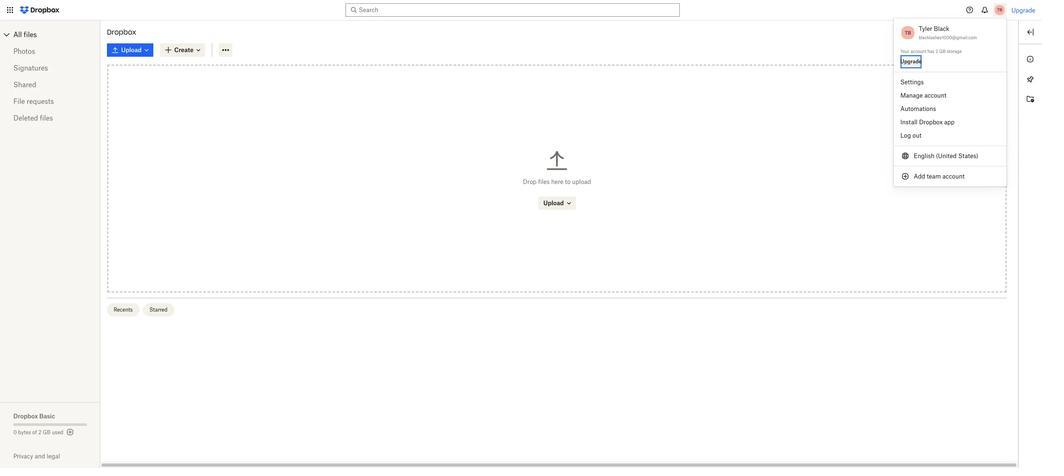 Task type: vqa. For each thing, say whether or not it's contained in the screenshot.
Manage
yes



Task type: locate. For each thing, give the bounding box(es) containing it.
1 vertical spatial files
[[40, 114, 53, 122]]

drop files here to upload
[[523, 178, 591, 185]]

0 horizontal spatial gb
[[43, 430, 51, 436]]

upgrade down your
[[900, 58, 922, 65]]

2 vertical spatial files
[[538, 178, 550, 185]]

have
[[973, 44, 985, 51]]

1 vertical spatial gb
[[43, 430, 51, 436]]

0 vertical spatial account
[[910, 49, 926, 54]]

dropbox for dropbox basic
[[13, 413, 38, 420]]

upgrade link
[[1011, 6, 1035, 14]]

basic
[[39, 413, 55, 420]]

install
[[900, 119, 918, 126]]

files
[[24, 31, 37, 39], [40, 114, 53, 122], [538, 178, 550, 185]]

2 horizontal spatial files
[[538, 178, 550, 185]]

1 vertical spatial dropbox
[[919, 119, 943, 126]]

0 vertical spatial upgrade
[[1011, 6, 1035, 14]]

photos link
[[13, 43, 87, 60]]

account for manage
[[924, 92, 947, 99]]

1 horizontal spatial 2
[[936, 49, 938, 54]]

file requests
[[13, 97, 54, 106]]

all files link
[[13, 28, 100, 41]]

0 vertical spatial files
[[24, 31, 37, 39]]

1 horizontal spatial gb
[[939, 49, 946, 54]]

file requests link
[[13, 93, 87, 110]]

photos
[[13, 47, 35, 56]]

blacklashes1000@gmail.com
[[919, 35, 977, 40]]

global header element
[[0, 0, 1042, 20]]

dropbox
[[107, 28, 136, 36], [919, 119, 943, 126], [13, 413, 38, 420]]

0 bytes of 2 gb used
[[13, 430, 63, 436]]

files right all
[[24, 31, 37, 39]]

all
[[13, 31, 22, 39]]

get more space image
[[65, 428, 75, 438]]

privacy and legal link
[[13, 453, 100, 460]]

of
[[32, 430, 37, 436]]

0 horizontal spatial 2
[[38, 430, 41, 436]]

your
[[900, 49, 909, 54]]

upgrade up open details pane image
[[1011, 6, 1035, 14]]

add
[[914, 173, 925, 180]]

0 vertical spatial gb
[[939, 49, 946, 54]]

0 horizontal spatial files
[[24, 31, 37, 39]]

manage account link
[[894, 89, 1007, 102]]

settings link
[[894, 76, 1007, 89]]

tb button
[[900, 24, 915, 41]]

all files
[[13, 31, 37, 39]]

legal
[[47, 453, 60, 460]]

0 horizontal spatial dropbox
[[13, 413, 38, 420]]

account left the has
[[910, 49, 926, 54]]

open details pane image
[[1025, 27, 1035, 37]]

0
[[13, 430, 17, 436]]

account
[[910, 49, 926, 54], [924, 92, 947, 99], [942, 173, 965, 180]]

starred button
[[143, 304, 174, 317]]

choose a language: image
[[900, 151, 910, 161]]

you
[[964, 44, 972, 51]]

file
[[13, 97, 25, 106]]

1 horizontal spatial upgrade
[[1011, 6, 1035, 14]]

deleted files link
[[13, 110, 87, 127]]

2 right the has
[[936, 49, 938, 54]]

2 right of
[[38, 430, 41, 436]]

deleted files
[[13, 114, 53, 122]]

starred
[[149, 307, 167, 313]]

gb for storage
[[939, 49, 946, 54]]

open information panel image
[[1025, 54, 1035, 64]]

2
[[936, 49, 938, 54], [38, 430, 41, 436]]

files left here
[[538, 178, 550, 185]]

account down settings link
[[924, 92, 947, 99]]

1 vertical spatial upgrade
[[900, 58, 922, 65]]

has
[[927, 49, 934, 54]]

automations
[[900, 105, 936, 112]]

0 vertical spatial 2
[[936, 49, 938, 54]]

shared
[[13, 81, 36, 89]]

gb left used
[[43, 430, 51, 436]]

privacy and legal
[[13, 453, 60, 460]]

your account has 2 gb storage
[[900, 49, 962, 54]]

account right the team
[[942, 173, 965, 180]]

upgrade
[[1011, 6, 1035, 14], [900, 58, 922, 65]]

files inside 'link'
[[24, 31, 37, 39]]

files down file requests link
[[40, 114, 53, 122]]

team
[[927, 173, 941, 180]]

access
[[986, 44, 1002, 51]]

requests
[[27, 97, 54, 106]]

recents
[[114, 307, 133, 313]]

add team account
[[914, 173, 965, 180]]

1 vertical spatial account
[[924, 92, 947, 99]]

1 horizontal spatial dropbox
[[107, 28, 136, 36]]

files for drop
[[538, 178, 550, 185]]

0 vertical spatial dropbox
[[107, 28, 136, 36]]

2 horizontal spatial dropbox
[[919, 119, 943, 126]]

only you have access
[[951, 44, 1002, 51]]

gb right the has
[[939, 49, 946, 54]]

2 vertical spatial dropbox
[[13, 413, 38, 420]]

gb
[[939, 49, 946, 54], [43, 430, 51, 436]]

1 horizontal spatial files
[[40, 114, 53, 122]]

log
[[900, 132, 911, 139]]

files inside "link"
[[40, 114, 53, 122]]

1 vertical spatial 2
[[38, 430, 41, 436]]



Task type: describe. For each thing, give the bounding box(es) containing it.
2 vertical spatial account
[[942, 173, 965, 180]]

add team account link
[[894, 170, 1007, 183]]

deleted
[[13, 114, 38, 122]]

automations link
[[894, 102, 1007, 116]]

dropbox logo - go to the homepage image
[[17, 3, 62, 17]]

files for all
[[24, 31, 37, 39]]

log out
[[900, 132, 922, 139]]

recents button
[[107, 304, 139, 317]]

app
[[944, 119, 955, 126]]

files for deleted
[[40, 114, 53, 122]]

only
[[951, 44, 962, 51]]

signatures link
[[13, 60, 87, 76]]

tyler black blacklashes1000@gmail.com
[[919, 25, 977, 40]]

install dropbox app
[[900, 119, 955, 126]]

open activity image
[[1025, 94, 1035, 104]]

gb for used
[[43, 430, 51, 436]]

(united
[[936, 153, 957, 160]]

account for your
[[910, 49, 926, 54]]

english (united states) menu item
[[894, 150, 1007, 163]]

here
[[551, 178, 563, 185]]

storage
[[947, 49, 962, 54]]

black
[[934, 25, 949, 32]]

dropbox for dropbox
[[107, 28, 136, 36]]

states)
[[958, 153, 978, 160]]

log out link
[[894, 129, 1007, 142]]

privacy
[[13, 453, 33, 460]]

english
[[914, 153, 934, 160]]

upgrade inside global header element
[[1011, 6, 1035, 14]]

manage account
[[900, 92, 947, 99]]

tyler
[[919, 25, 932, 32]]

to
[[565, 178, 570, 185]]

signatures
[[13, 64, 48, 72]]

english (united states)
[[914, 153, 978, 160]]

2 for has
[[936, 49, 938, 54]]

settings
[[900, 79, 924, 86]]

dropbox basic
[[13, 413, 55, 420]]

upload
[[572, 178, 591, 185]]

tb
[[905, 30, 911, 36]]

manage
[[900, 92, 923, 99]]

bytes
[[18, 430, 31, 436]]

2 for of
[[38, 430, 41, 436]]

0 horizontal spatial upgrade
[[900, 58, 922, 65]]

out
[[913, 132, 922, 139]]

shared link
[[13, 76, 87, 93]]

used
[[52, 430, 63, 436]]

open pinned items image
[[1025, 74, 1035, 84]]

upgrade button
[[900, 58, 922, 65]]

and
[[35, 453, 45, 460]]

drop
[[523, 178, 537, 185]]

account menu image
[[993, 3, 1006, 17]]



